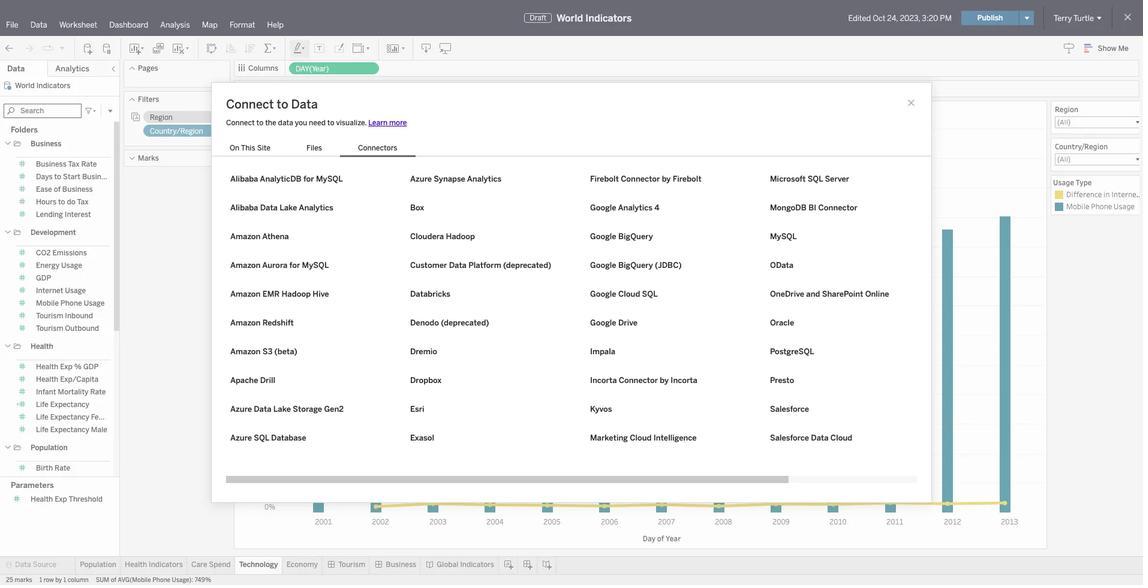 Task type: vqa. For each thing, say whether or not it's contained in the screenshot.
rightmost Owner
no



Task type: describe. For each thing, give the bounding box(es) containing it.
lake for storage
[[273, 405, 291, 414]]

2 incorta from the left
[[671, 376, 698, 385]]

analytics inside button
[[299, 203, 333, 212]]

exasol button
[[406, 431, 526, 445]]

phone left the more
[[353, 107, 389, 124]]

gen2
[[324, 405, 344, 414]]

denodo (deprecated)
[[410, 319, 489, 328]]

exp for threshold
[[55, 496, 67, 504]]

days
[[36, 173, 53, 181]]

usage type
[[1053, 178, 1092, 187]]

amazon for amazon aurora for mysql
[[230, 261, 261, 270]]

of for avg(mobile
[[111, 577, 116, 584]]

google cloud sql
[[590, 290, 658, 299]]

google for google bigquery
[[590, 232, 616, 241]]

1 incorta from the left
[[590, 376, 617, 385]]

2 vertical spatial population
[[80, 561, 116, 569]]

collapse image
[[110, 65, 117, 73]]

1 vertical spatial gdp
[[83, 363, 99, 371]]

1 vertical spatial population
[[36, 477, 72, 485]]

you
[[295, 119, 307, 127]]

totals image
[[263, 42, 278, 54]]

do
[[67, 198, 76, 206]]

dropbox button
[[406, 373, 526, 388]]

sql for server
[[808, 175, 823, 184]]

impala button
[[586, 345, 706, 359]]

outbound
[[65, 325, 99, 333]]

customer
[[410, 261, 447, 270]]

business right start
[[82, 173, 113, 181]]

amazon emr hadoop hive
[[230, 290, 329, 299]]

show
[[1098, 44, 1117, 53]]

map
[[202, 20, 218, 29]]

postgresql
[[770, 347, 814, 356]]

1 horizontal spatial region
[[1055, 104, 1079, 114]]

data down "undo" image
[[7, 64, 25, 73]]

1 horizontal spatial world indicators
[[557, 12, 632, 24]]

redo image
[[23, 42, 35, 54]]

download image
[[421, 42, 433, 54]]

terry turtle
[[1054, 13, 1094, 22]]

connect for connect to data
[[226, 97, 274, 112]]

0 vertical spatial tax
[[68, 160, 79, 169]]

male
[[91, 426, 107, 434]]

duplicate image
[[152, 42, 164, 54]]

ease
[[36, 185, 52, 194]]

life for life expectancy
[[36, 401, 48, 409]]

1 vertical spatial mobile phone usage
[[36, 299, 105, 308]]

emissions
[[53, 249, 87, 257]]

list box containing on this site
[[212, 142, 415, 157]]

source
[[33, 561, 57, 569]]

google bigquery
[[590, 232, 653, 241]]

expectancy for female
[[50, 413, 89, 422]]

data up replay animation icon
[[30, 20, 47, 29]]

undo image
[[4, 42, 16, 54]]

onedrive and sharepoint online
[[770, 290, 889, 299]]

difference in internet u option
[[1053, 189, 1143, 201]]

onedrive and sharepoint online button
[[766, 287, 889, 301]]

edited
[[849, 13, 871, 22]]

internet inside option
[[1112, 190, 1140, 199]]

tourism for tourism inbound
[[36, 312, 63, 320]]

tourism inbound
[[36, 312, 93, 320]]

salesforce data cloud
[[770, 434, 853, 443]]

day(year)
[[296, 65, 329, 73]]

2023,
[[900, 13, 920, 22]]

marks. press enter to open the view data window.. use arrow keys to navigate data visualization elements. image
[[279, 129, 1045, 513]]

0-
[[74, 477, 81, 485]]

azure for azure synapse analytics
[[410, 175, 432, 184]]

apache drill
[[230, 376, 275, 385]]

start
[[63, 173, 80, 181]]

learn
[[369, 119, 388, 127]]

mysql for alibaba analyticdb for mysql
[[316, 175, 343, 184]]

global indicators
[[437, 561, 494, 569]]

0 horizontal spatial world indicators
[[15, 82, 70, 90]]

sort ascending image
[[225, 42, 237, 54]]

mobile phone usage inside option
[[1067, 202, 1135, 211]]

azure for azure sql database
[[230, 434, 252, 443]]

database
[[271, 434, 306, 443]]

co2
[[36, 249, 51, 257]]

to right need
[[327, 119, 334, 127]]

bigquery for google bigquery
[[618, 232, 653, 241]]

internet usage
[[36, 287, 86, 295]]

data up athena
[[260, 203, 278, 212]]

cloud inside salesforce data cloud button
[[831, 434, 853, 443]]

0 horizontal spatial mobile
[[36, 299, 59, 308]]

0 horizontal spatial region
[[150, 113, 173, 122]]

salesforce for salesforce data cloud
[[770, 434, 809, 443]]

folders
[[11, 125, 38, 134]]

life for life expectancy male
[[36, 426, 48, 434]]

amazon s3 (beta) button
[[226, 345, 346, 359]]

phone up tourism inbound
[[60, 299, 82, 308]]

sql inside google cloud sql button
[[642, 290, 658, 299]]

mongodb bi connector button
[[766, 201, 886, 215]]

1 vertical spatial mysql
[[770, 232, 797, 241]]

help
[[267, 20, 284, 29]]

presto button
[[766, 373, 886, 388]]

show/hide cards image
[[386, 42, 406, 54]]

storage
[[293, 405, 322, 414]]

phone down health indicators
[[153, 577, 170, 584]]

connector for firebolt
[[621, 175, 660, 184]]

by for 1
[[55, 577, 62, 584]]

type
[[1076, 178, 1092, 187]]

data up marks
[[15, 561, 31, 569]]

pages
[[138, 64, 158, 73]]

clear sheet image
[[172, 42, 191, 54]]

customer data platform (deprecated)
[[410, 261, 551, 270]]

(beta)
[[274, 347, 297, 356]]

energy usage
[[36, 262, 82, 270]]

terry
[[1054, 13, 1072, 22]]

co2 emissions
[[36, 249, 87, 257]]

server
[[825, 175, 850, 184]]

25 marks
[[6, 577, 32, 584]]

business down days to start business on the left top of the page
[[62, 185, 93, 194]]

salesforce data cloud button
[[766, 431, 886, 445]]

show me
[[1098, 44, 1129, 53]]

this
[[241, 144, 255, 152]]

ease of business
[[36, 185, 93, 194]]

alibaba for alibaba analyticdb for mysql
[[230, 175, 258, 184]]

google for google bigquery (jdbc)
[[590, 261, 616, 270]]

days to start business
[[36, 173, 113, 181]]

amazon aurora for mysql button
[[226, 258, 346, 273]]

and for onedrive
[[806, 290, 820, 299]]

cloud for marketing
[[630, 434, 652, 443]]

analysis
[[160, 20, 190, 29]]

denodo
[[410, 319, 439, 328]]

birth
[[36, 464, 53, 473]]

business up days
[[36, 160, 67, 169]]

difference
[[1067, 190, 1102, 199]]

care
[[191, 561, 207, 569]]

show mark labels image
[[314, 42, 326, 54]]

lake for analytics
[[280, 203, 297, 212]]

0 horizontal spatial country/region
[[150, 127, 203, 136]]

databricks button
[[406, 287, 526, 301]]

on
[[230, 144, 239, 152]]

1 vertical spatial tax
[[77, 198, 89, 206]]

mobile inside option
[[1067, 202, 1090, 211]]

s3
[[263, 347, 273, 356]]

apache drill button
[[226, 373, 346, 388]]

hadoop inside 'button'
[[282, 290, 311, 299]]

presto
[[770, 376, 794, 385]]

1 horizontal spatial world
[[557, 12, 583, 24]]

exasol
[[410, 434, 434, 443]]

visualize.
[[336, 119, 367, 127]]

google drive
[[590, 319, 638, 328]]

data down salesforce button
[[811, 434, 829, 443]]

aurora
[[262, 261, 288, 270]]

to for connect to data
[[277, 97, 288, 112]]

azure for azure data lake storage gen2
[[230, 405, 252, 414]]

amazon for amazon emr hadoop hive
[[230, 290, 261, 299]]

1 vertical spatial connector
[[819, 203, 858, 212]]

life expectancy
[[36, 401, 89, 409]]

(jdbc)
[[655, 261, 682, 270]]

capita
[[450, 107, 487, 124]]

health exp/capita
[[36, 376, 98, 384]]

sum
[[96, 577, 109, 584]]

platform
[[469, 261, 501, 270]]

google for google drive
[[590, 319, 616, 328]]

exp/capita
[[60, 376, 98, 384]]

mysql for amazon aurora for mysql
[[302, 261, 329, 270]]

format workbook image
[[333, 42, 345, 54]]

marketing
[[590, 434, 628, 443]]

format
[[230, 20, 255, 29]]

avg(mobile
[[118, 577, 151, 584]]

databricks
[[410, 290, 451, 299]]

2 1 from the left
[[63, 577, 66, 584]]

amazon redshift
[[230, 319, 294, 328]]

need
[[309, 119, 326, 127]]

hadoop inside button
[[446, 232, 475, 241]]



Task type: locate. For each thing, give the bounding box(es) containing it.
country/region up marks
[[150, 127, 203, 136]]

amazon athena button
[[226, 229, 346, 244]]

sort descending image
[[244, 42, 256, 54]]

1 horizontal spatial incorta
[[671, 376, 698, 385]]

sql inside microsoft sql server button
[[808, 175, 823, 184]]

redshift
[[263, 319, 294, 328]]

azure sql database button
[[226, 431, 346, 445]]

filters
[[138, 95, 159, 104]]

world indicators
[[557, 12, 632, 24], [15, 82, 70, 90]]

expectancy up life expectancy male
[[50, 413, 89, 422]]

0 vertical spatial azure
[[410, 175, 432, 184]]

cloud down kyvos button
[[630, 434, 652, 443]]

0 horizontal spatial world
[[15, 82, 35, 90]]

0 vertical spatial by
[[662, 175, 671, 184]]

rate for infant mortality rate
[[90, 388, 106, 397]]

cloud inside google cloud sql button
[[618, 290, 640, 299]]

microsoft sql server
[[770, 175, 850, 184]]

health up health exp/capita
[[36, 363, 58, 371]]

expectancy for male
[[50, 426, 89, 434]]

0 vertical spatial world
[[557, 12, 583, 24]]

impala
[[590, 347, 616, 356]]

sum of avg(mobile phone usage): 749%
[[96, 577, 211, 584]]

2 vertical spatial mysql
[[302, 261, 329, 270]]

data
[[30, 20, 47, 29], [7, 64, 25, 73], [291, 97, 318, 112], [260, 203, 278, 212], [449, 261, 467, 270], [254, 405, 271, 414], [811, 434, 829, 443], [15, 561, 31, 569]]

amazon inside amazon athena button
[[230, 232, 261, 241]]

by inside "button"
[[660, 376, 669, 385]]

1
[[39, 577, 42, 584], [63, 577, 66, 584]]

health for health exp threshold
[[31, 496, 53, 504]]

1 vertical spatial bigquery
[[618, 261, 653, 270]]

amazon left redshift
[[230, 319, 261, 328]]

and inside button
[[806, 290, 820, 299]]

Search text field
[[4, 104, 82, 118]]

2 firebolt from the left
[[673, 175, 702, 184]]

1 vertical spatial azure
[[230, 405, 252, 414]]

google down the google analytics 4
[[590, 232, 616, 241]]

amazon emr hadoop hive button
[[226, 287, 346, 301]]

incorta connector by incorta
[[590, 376, 698, 385]]

alibaba for alibaba data lake analytics
[[230, 203, 258, 212]]

3 expectancy from the top
[[50, 426, 89, 434]]

1 salesforce from the top
[[770, 405, 809, 414]]

google bigquery (jdbc) button
[[586, 258, 706, 273]]

amazon inside amazon s3 (beta) button
[[230, 347, 261, 356]]

1 firebolt from the left
[[590, 175, 619, 184]]

mobile phone usage up tourism inbound
[[36, 299, 105, 308]]

0 horizontal spatial gdp
[[36, 274, 51, 283]]

new worksheet image
[[128, 42, 145, 54]]

gdp right "%"
[[83, 363, 99, 371]]

to for hours to do tax
[[58, 198, 65, 206]]

amazon for amazon redshift
[[230, 319, 261, 328]]

connector
[[621, 175, 660, 184], [819, 203, 858, 212], [619, 376, 658, 385]]

google inside 'button'
[[590, 203, 616, 212]]

analytics inside 'button'
[[618, 203, 653, 212]]

google bigquery button
[[586, 229, 706, 244]]

marks
[[15, 577, 32, 584]]

of for business
[[54, 185, 61, 194]]

salesforce
[[770, 405, 809, 414], [770, 434, 809, 443]]

and for internet
[[288, 107, 309, 124]]

0 horizontal spatial hadoop
[[282, 290, 311, 299]]

1 vertical spatial country/region
[[1055, 142, 1108, 151]]

emr
[[263, 290, 280, 299]]

tourism right 'economy'
[[338, 561, 366, 569]]

health down parameters
[[31, 496, 53, 504]]

data inside "button"
[[254, 405, 271, 414]]

world right draft
[[557, 12, 583, 24]]

2 vertical spatial azure
[[230, 434, 252, 443]]

inbound
[[65, 312, 93, 320]]

0 vertical spatial internet
[[239, 107, 286, 124]]

exp for %
[[60, 363, 73, 371]]

internet down energy
[[36, 287, 63, 295]]

sql for database
[[254, 434, 269, 443]]

0 vertical spatial country/region
[[150, 127, 203, 136]]

1 vertical spatial alibaba
[[230, 203, 258, 212]]

2 vertical spatial by
[[55, 577, 62, 584]]

1 vertical spatial life
[[36, 413, 48, 422]]

1 vertical spatial tourism
[[36, 325, 63, 333]]

incorta connector by incorta button
[[586, 373, 706, 388]]

0 horizontal spatial firebolt
[[590, 175, 619, 184]]

0 vertical spatial mobile
[[312, 107, 351, 124]]

data up you
[[291, 97, 318, 112]]

health for health indicators
[[125, 561, 147, 569]]

0 vertical spatial mobile phone usage
[[1067, 202, 1135, 211]]

0 vertical spatial and
[[288, 107, 309, 124]]

azure inside button
[[230, 434, 252, 443]]

3 amazon from the top
[[230, 290, 261, 299]]

2 vertical spatial life
[[36, 426, 48, 434]]

mobile phone usage
[[1067, 202, 1135, 211], [36, 299, 105, 308]]

0 vertical spatial tourism
[[36, 312, 63, 320]]

1 life from the top
[[36, 401, 48, 409]]

amazon left s3
[[230, 347, 261, 356]]

salesforce down presto
[[770, 405, 809, 414]]

amazon inside amazon aurora for mysql button
[[230, 261, 261, 270]]

0 horizontal spatial for
[[290, 261, 300, 270]]

amazon for amazon athena
[[230, 232, 261, 241]]

google analytics 4
[[590, 203, 660, 212]]

bi
[[809, 203, 817, 212]]

population 0-14
[[36, 477, 89, 485]]

sql
[[808, 175, 823, 184], [642, 290, 658, 299], [254, 434, 269, 443]]

cloudera
[[410, 232, 444, 241]]

health up infant
[[36, 376, 58, 384]]

of right ease
[[54, 185, 61, 194]]

hours to do tax
[[36, 198, 89, 206]]

tourism
[[36, 312, 63, 320], [36, 325, 63, 333], [338, 561, 366, 569]]

list box
[[212, 142, 415, 157]]

mysql up odata
[[770, 232, 797, 241]]

for right analyticdb at the top left of page
[[304, 175, 314, 184]]

internet for internet and mobile phone usage per capita
[[239, 107, 286, 124]]

2 connect from the top
[[226, 119, 255, 127]]

1 horizontal spatial country/region
[[1055, 142, 1108, 151]]

2 vertical spatial tourism
[[338, 561, 366, 569]]

population down birth rate
[[36, 477, 72, 485]]

5 google from the top
[[590, 319, 616, 328]]

internet up site
[[239, 107, 286, 124]]

sql down google bigquery (jdbc) button at top
[[642, 290, 658, 299]]

0 vertical spatial mysql
[[316, 175, 343, 184]]

world up search text field
[[15, 82, 35, 90]]

google up google bigquery
[[590, 203, 616, 212]]

1 horizontal spatial for
[[304, 175, 314, 184]]

4 google from the top
[[590, 290, 616, 299]]

amazon left athena
[[230, 232, 261, 241]]

for right aurora
[[290, 261, 300, 270]]

connect up the
[[226, 97, 274, 112]]

azure inside "button"
[[230, 405, 252, 414]]

health down "tourism outbound"
[[31, 343, 53, 351]]

1 vertical spatial connect
[[226, 119, 255, 127]]

0 vertical spatial alibaba
[[230, 175, 258, 184]]

replay animation image
[[42, 42, 54, 54]]

1 vertical spatial sql
[[642, 290, 658, 299]]

sql left database
[[254, 434, 269, 443]]

dremio button
[[406, 345, 526, 359]]

mobile down difference
[[1067, 202, 1090, 211]]

new data source image
[[82, 42, 94, 54]]

0 vertical spatial connector
[[621, 175, 660, 184]]

0 horizontal spatial (deprecated)
[[441, 319, 489, 328]]

mysql inside button
[[302, 261, 329, 270]]

health for health exp/capita
[[36, 376, 58, 384]]

health up avg(mobile
[[125, 561, 147, 569]]

by down impala button
[[660, 376, 669, 385]]

salesforce down salesforce button
[[770, 434, 809, 443]]

0 vertical spatial world indicators
[[557, 12, 632, 24]]

rate for business tax rate
[[81, 160, 97, 169]]

firebolt up the google analytics 4
[[590, 175, 619, 184]]

2 life from the top
[[36, 413, 48, 422]]

mobile phone usage down difference in internet u option
[[1067, 202, 1135, 211]]

2 vertical spatial connector
[[619, 376, 658, 385]]

cloud inside marketing cloud intelligence button
[[630, 434, 652, 443]]

14
[[81, 477, 89, 485]]

mongodb
[[770, 203, 807, 212]]

0 vertical spatial salesforce
[[770, 405, 809, 414]]

2 horizontal spatial mobile
[[1067, 202, 1090, 211]]

azure sql database
[[230, 434, 306, 443]]

1 vertical spatial hadoop
[[282, 290, 311, 299]]

2 salesforce from the top
[[770, 434, 809, 443]]

0 vertical spatial connect
[[226, 97, 274, 112]]

difference in internet u
[[1067, 190, 1143, 199]]

3 life from the top
[[36, 426, 48, 434]]

alibaba up amazon athena on the left of page
[[230, 203, 258, 212]]

2 horizontal spatial internet
[[1112, 190, 1140, 199]]

google down google bigquery
[[590, 261, 616, 270]]

(deprecated) up dremio button at the bottom left
[[441, 319, 489, 328]]

draft
[[530, 14, 547, 22]]

health exp threshold
[[31, 496, 103, 504]]

azure synapse analytics
[[410, 175, 502, 184]]

apache
[[230, 376, 258, 385]]

for inside button
[[304, 175, 314, 184]]

bigquery up google bigquery (jdbc)
[[618, 232, 653, 241]]

(deprecated) inside button
[[441, 319, 489, 328]]

rate down the exp/capita
[[90, 388, 106, 397]]

bigquery
[[618, 232, 653, 241], [618, 261, 653, 270]]

amazon inside amazon emr hadoop hive 'button'
[[230, 290, 261, 299]]

1 horizontal spatial hadoop
[[446, 232, 475, 241]]

1 horizontal spatial mobile phone usage
[[1067, 202, 1135, 211]]

1 horizontal spatial 1
[[63, 577, 66, 584]]

by for firebolt
[[662, 175, 671, 184]]

(deprecated) inside button
[[503, 261, 551, 270]]

salesforce button
[[766, 402, 886, 417]]

1 vertical spatial by
[[660, 376, 669, 385]]

phone inside mobile phone usage option
[[1091, 202, 1112, 211]]

exp down population 0-14
[[55, 496, 67, 504]]

amazon redshift button
[[226, 316, 346, 330]]

publish button
[[962, 11, 1019, 25]]

gdp down energy
[[36, 274, 51, 283]]

edited oct 24, 2023, 3:20 pm
[[849, 13, 952, 22]]

publish
[[978, 14, 1003, 22]]

for inside button
[[290, 261, 300, 270]]

sql left server
[[808, 175, 823, 184]]

incorta down impala button
[[671, 376, 698, 385]]

2 bigquery from the top
[[618, 261, 653, 270]]

connect to the data you need to visualize. learn more
[[226, 119, 407, 127]]

2 horizontal spatial sql
[[808, 175, 823, 184]]

azure inside button
[[410, 175, 432, 184]]

amazon aurora for mysql
[[230, 261, 329, 270]]

usage inside option
[[1114, 202, 1135, 211]]

kyvos
[[590, 405, 612, 414]]

1 vertical spatial world
[[15, 82, 35, 90]]

0 horizontal spatial and
[[288, 107, 309, 124]]

exp left "%"
[[60, 363, 73, 371]]

2 vertical spatial mobile
[[36, 299, 59, 308]]

for
[[304, 175, 314, 184], [290, 261, 300, 270]]

for for analyticdb
[[304, 175, 314, 184]]

region
[[1055, 104, 1079, 114], [150, 113, 173, 122]]

to for connect to the data you need to visualize. learn more
[[256, 119, 264, 127]]

oracle button
[[766, 316, 886, 330]]

lake down alibaba analyticdb for mysql
[[280, 203, 297, 212]]

2 vertical spatial internet
[[36, 287, 63, 295]]

3 google from the top
[[590, 261, 616, 270]]

1 vertical spatial mobile
[[1067, 202, 1090, 211]]

0 vertical spatial bigquery
[[618, 232, 653, 241]]

population up sum
[[80, 561, 116, 569]]

connector down impala button
[[619, 376, 658, 385]]

1 vertical spatial exp
[[55, 496, 67, 504]]

0 vertical spatial for
[[304, 175, 314, 184]]

lake inside button
[[280, 203, 297, 212]]

to right days
[[54, 173, 61, 181]]

incorta down impala
[[590, 376, 617, 385]]

0 vertical spatial hadoop
[[446, 232, 475, 241]]

by for incorta
[[660, 376, 669, 385]]

1 vertical spatial of
[[111, 577, 116, 584]]

connect for connect to the data you need to visualize. learn more
[[226, 119, 255, 127]]

1 vertical spatial and
[[806, 290, 820, 299]]

lake inside "button"
[[273, 405, 291, 414]]

tourism for tourism outbound
[[36, 325, 63, 333]]

hadoop down 'box' 'button'
[[446, 232, 475, 241]]

1 vertical spatial world indicators
[[15, 82, 70, 90]]

analytics left 4
[[618, 203, 653, 212]]

google left the drive
[[590, 319, 616, 328]]

and
[[288, 107, 309, 124], [806, 290, 820, 299]]

1 horizontal spatial internet
[[239, 107, 286, 124]]

google drive button
[[586, 316, 706, 330]]

data down drill
[[254, 405, 271, 414]]

care spend
[[191, 561, 231, 569]]

alibaba
[[230, 175, 258, 184], [230, 203, 258, 212]]

firebolt up google analytics 4 'button'
[[673, 175, 702, 184]]

analytics down replay animation image
[[55, 64, 89, 73]]

interest
[[65, 211, 91, 219]]

alibaba down this
[[230, 175, 258, 184]]

0 vertical spatial gdp
[[36, 274, 51, 283]]

google for google cloud sql
[[590, 290, 616, 299]]

1 vertical spatial salesforce
[[770, 434, 809, 443]]

world indicators up search text field
[[15, 82, 70, 90]]

fit image
[[352, 42, 371, 54]]

cloud down salesforce button
[[831, 434, 853, 443]]

world indicators right draft
[[557, 12, 632, 24]]

health for health exp % gdp
[[36, 363, 58, 371]]

1 vertical spatial expectancy
[[50, 413, 89, 422]]

replay animation image
[[59, 44, 66, 51]]

1 expectancy from the top
[[50, 401, 89, 409]]

1 1 from the left
[[39, 577, 42, 584]]

bigquery for google bigquery (jdbc)
[[618, 261, 653, 270]]

2 vertical spatial sql
[[254, 434, 269, 443]]

azure left database
[[230, 434, 252, 443]]

0 vertical spatial sql
[[808, 175, 823, 184]]

0 vertical spatial of
[[54, 185, 61, 194]]

data guide image
[[1063, 42, 1075, 54]]

4 amazon from the top
[[230, 319, 261, 328]]

24,
[[887, 13, 898, 22]]

connector up google analytics 4 'button'
[[621, 175, 660, 184]]

1 vertical spatial lake
[[273, 405, 291, 414]]

1 connect from the top
[[226, 97, 274, 112]]

hadoop left hive
[[282, 290, 311, 299]]

cloud for google
[[618, 290, 640, 299]]

tourism outbound
[[36, 325, 99, 333]]

life for life expectancy female
[[36, 413, 48, 422]]

in
[[1104, 190, 1110, 199]]

mobile phone usage option
[[1053, 201, 1143, 213]]

per
[[429, 107, 448, 124]]

by up google analytics 4 'button'
[[662, 175, 671, 184]]

tax right do
[[77, 198, 89, 206]]

analytics inside button
[[467, 175, 502, 184]]

azure left the synapse
[[410, 175, 432, 184]]

sql inside azure sql database button
[[254, 434, 269, 443]]

1 google from the top
[[590, 203, 616, 212]]

1 horizontal spatial gdp
[[83, 363, 99, 371]]

amazon left the emr
[[230, 290, 261, 299]]

1 bigquery from the top
[[618, 232, 653, 241]]

of right sum
[[111, 577, 116, 584]]

country/region up the type
[[1055, 142, 1108, 151]]

0 vertical spatial (deprecated)
[[503, 261, 551, 270]]

cloud up the drive
[[618, 290, 640, 299]]

connector inside "button"
[[619, 376, 658, 385]]

2 expectancy from the top
[[50, 413, 89, 422]]

lake
[[280, 203, 297, 212], [273, 405, 291, 414]]

1 amazon from the top
[[230, 232, 261, 241]]

tourism down tourism inbound
[[36, 325, 63, 333]]

1 horizontal spatial firebolt
[[673, 175, 702, 184]]

microsoft
[[770, 175, 806, 184]]

spend
[[209, 561, 231, 569]]

lending interest
[[36, 211, 91, 219]]

google for google analytics 4
[[590, 203, 616, 212]]

data left platform
[[449, 261, 467, 270]]

0 horizontal spatial sql
[[254, 434, 269, 443]]

1 left column
[[63, 577, 66, 584]]

esri
[[410, 405, 424, 414]]

amazon for amazon s3 (beta)
[[230, 347, 261, 356]]

connector right bi
[[819, 203, 858, 212]]

column
[[68, 577, 89, 584]]

2 alibaba from the top
[[230, 203, 258, 212]]

1 horizontal spatial (deprecated)
[[503, 261, 551, 270]]

open and edit this workbook in tableau desktop image
[[440, 42, 452, 54]]

tax up days to start business on the left top of the page
[[68, 160, 79, 169]]

alibaba data lake analytics
[[230, 203, 333, 212]]

analytics up 'box' 'button'
[[467, 175, 502, 184]]

1 vertical spatial (deprecated)
[[441, 319, 489, 328]]

data
[[278, 119, 293, 127]]

dropbox
[[410, 376, 442, 385]]

by
[[662, 175, 671, 184], [660, 376, 669, 385], [55, 577, 62, 584]]

google up google drive at bottom
[[590, 290, 616, 299]]

cloudera hadoop button
[[406, 229, 526, 244]]

to up data
[[277, 97, 288, 112]]

analyticdb
[[260, 175, 302, 184]]

swap rows and columns image
[[206, 42, 218, 54]]

amazon
[[230, 232, 261, 241], [230, 261, 261, 270], [230, 290, 261, 299], [230, 319, 261, 328], [230, 347, 261, 356]]

0 horizontal spatial incorta
[[590, 376, 617, 385]]

development
[[31, 229, 76, 237]]

azure down apache
[[230, 405, 252, 414]]

population up birth rate
[[31, 444, 68, 452]]

gdp
[[36, 274, 51, 283], [83, 363, 99, 371]]

0 vertical spatial population
[[31, 444, 68, 452]]

by inside button
[[662, 175, 671, 184]]

drive
[[618, 319, 638, 328]]

5 amazon from the top
[[230, 347, 261, 356]]

for for aurora
[[290, 261, 300, 270]]

0 vertical spatial expectancy
[[50, 401, 89, 409]]

2 vertical spatial rate
[[55, 464, 70, 473]]

amazon left aurora
[[230, 261, 261, 270]]

1 alibaba from the top
[[230, 175, 258, 184]]

0 vertical spatial rate
[[81, 160, 97, 169]]

u
[[1141, 190, 1143, 199]]

pause auto updates image
[[101, 42, 113, 54]]

marketing cloud intelligence button
[[586, 431, 706, 445]]

alibaba data lake analytics button
[[226, 201, 346, 215]]

1 vertical spatial rate
[[90, 388, 106, 397]]

0 vertical spatial exp
[[60, 363, 73, 371]]

to for days to start business
[[54, 173, 61, 181]]

0 horizontal spatial 1
[[39, 577, 42, 584]]

connector for incorta
[[619, 376, 658, 385]]

applies to selected worksheets with same data source image
[[131, 112, 140, 122]]

kyvos button
[[586, 402, 706, 417]]

lake left storage
[[273, 405, 291, 414]]

amazon inside amazon redshift button
[[230, 319, 261, 328]]

business down folders
[[31, 140, 62, 148]]

birth rate
[[36, 464, 70, 473]]

drill
[[260, 376, 275, 385]]

highlight image
[[293, 42, 307, 54]]

mysql down files
[[316, 175, 343, 184]]

2 amazon from the top
[[230, 261, 261, 270]]

2 google from the top
[[590, 232, 616, 241]]

firebolt
[[590, 175, 619, 184], [673, 175, 702, 184]]

0 vertical spatial lake
[[280, 203, 297, 212]]

life
[[36, 401, 48, 409], [36, 413, 48, 422], [36, 426, 48, 434]]

health for health
[[31, 343, 53, 351]]

0 horizontal spatial mobile phone usage
[[36, 299, 105, 308]]

0 vertical spatial life
[[36, 401, 48, 409]]

mobile right you
[[312, 107, 351, 124]]

internet for internet usage
[[36, 287, 63, 295]]

business left global
[[386, 561, 416, 569]]

analytics down alibaba analyticdb for mysql
[[299, 203, 333, 212]]

file
[[6, 20, 18, 29]]

salesforce for salesforce
[[770, 405, 809, 414]]

1 vertical spatial internet
[[1112, 190, 1140, 199]]

rate up days to start business on the left top of the page
[[81, 160, 97, 169]]

1 horizontal spatial of
[[111, 577, 116, 584]]

(deprecated) right platform
[[503, 261, 551, 270]]

1 horizontal spatial sql
[[642, 290, 658, 299]]

mobile down internet usage at the left
[[36, 299, 59, 308]]

google
[[590, 203, 616, 212], [590, 232, 616, 241], [590, 261, 616, 270], [590, 290, 616, 299], [590, 319, 616, 328]]



